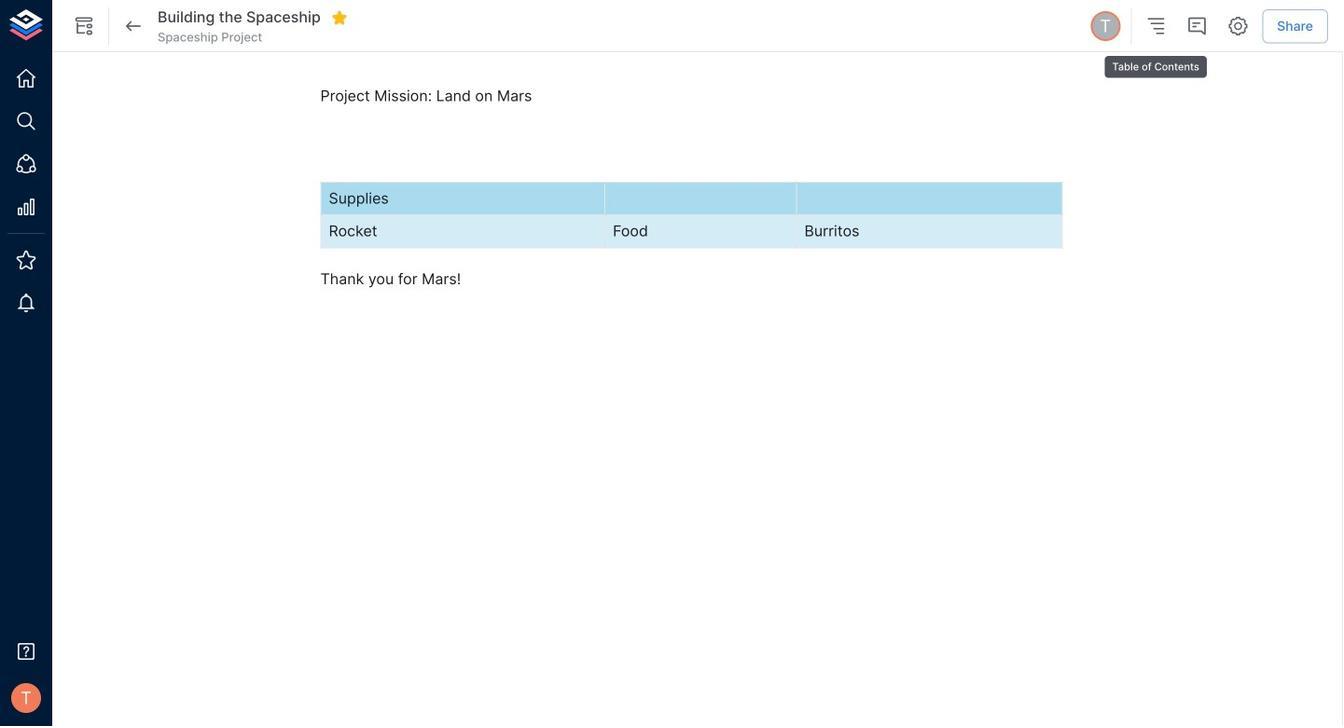 Task type: locate. For each thing, give the bounding box(es) containing it.
settings image
[[1227, 15, 1249, 37]]

comments image
[[1186, 15, 1208, 37]]

tooltip
[[1103, 43, 1209, 80]]

show wiki image
[[73, 15, 95, 37]]



Task type: vqa. For each thing, say whether or not it's contained in the screenshot.
COMMENTS image
yes



Task type: describe. For each thing, give the bounding box(es) containing it.
remove favorite image
[[331, 9, 348, 26]]

table of contents image
[[1145, 15, 1167, 37]]

go back image
[[122, 15, 145, 37]]



